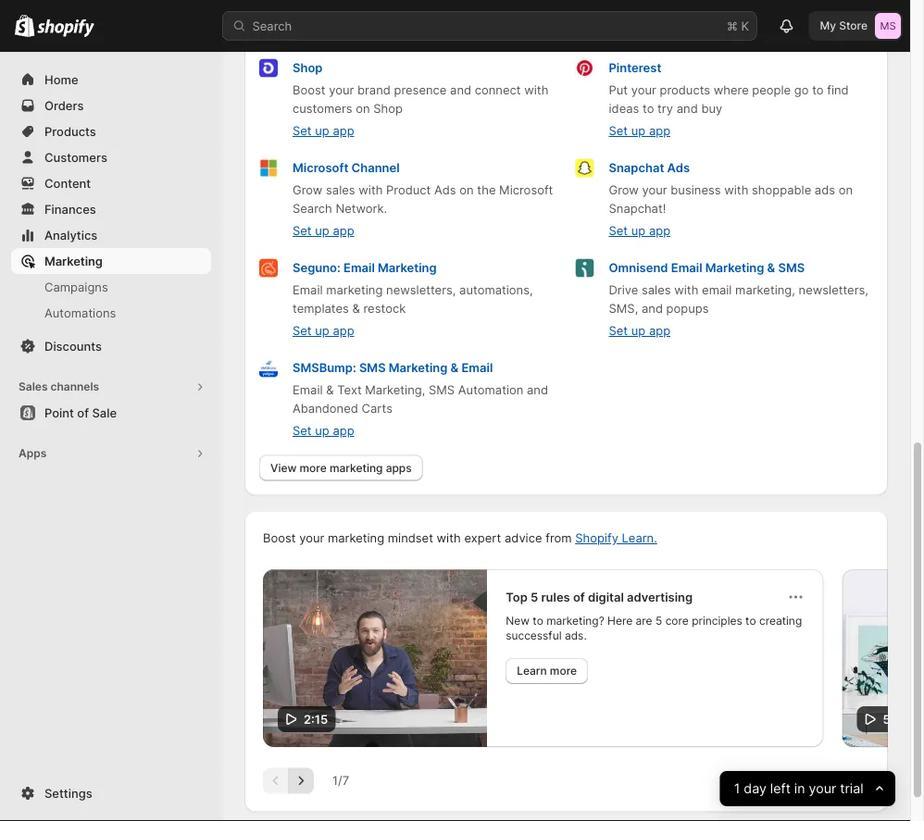 Task type: vqa. For each thing, say whether or not it's contained in the screenshot.
the topmost 5
yes



Task type: locate. For each thing, give the bounding box(es) containing it.
1 vertical spatial apps
[[386, 462, 412, 475]]

presence
[[394, 83, 447, 98]]

0 vertical spatial shop
[[293, 61, 323, 76]]

marketing inside smsbump: sms marketing & email email & text marketing, sms automation and abandoned carts set up app
[[389, 361, 448, 376]]

1 horizontal spatial grow
[[609, 183, 639, 198]]

apps.
[[755, 28, 786, 42]]

where
[[714, 83, 749, 98]]

1 vertical spatial microsoft
[[500, 183, 554, 198]]

1 vertical spatial search
[[293, 202, 332, 216]]

& inside the seguno: email marketing email marketing newsletters, automations, templates & restock set up app
[[353, 302, 360, 316]]

my store
[[821, 19, 868, 32]]

set
[[293, 124, 312, 139], [609, 124, 628, 139], [293, 224, 312, 239], [609, 224, 628, 239], [293, 324, 312, 339], [609, 324, 628, 339], [293, 424, 312, 439]]

2 horizontal spatial sms
[[779, 261, 805, 276]]

5 inside new to marketing? here are 5 core principles to creating successful ads.
[[656, 615, 663, 628]]

set down the sms,
[[609, 324, 628, 339]]

settings link
[[11, 781, 211, 807]]

apps button
[[11, 441, 211, 467]]

0 vertical spatial search
[[253, 19, 292, 33]]

boost your marketing mindset with expert advice from shopify learn.
[[263, 532, 658, 546]]

apps down carts at the left
[[386, 462, 412, 475]]

& left restock
[[353, 302, 360, 316]]

up inside the seguno: email marketing email marketing newsletters, automations, templates & restock set up app
[[315, 324, 330, 339]]

1 horizontal spatial apps
[[386, 462, 412, 475]]

set up app link down ideas
[[609, 124, 671, 139]]

search
[[253, 19, 292, 33], [293, 202, 332, 216]]

up down abandoned
[[315, 424, 330, 439]]

1 horizontal spatial microsoft
[[500, 183, 554, 198]]

ads up business
[[668, 161, 690, 176]]

view more marketing apps link
[[259, 456, 423, 482]]

0 horizontal spatial ads
[[435, 183, 457, 198]]

& up abandoned
[[326, 384, 334, 398]]

1 vertical spatial of
[[574, 590, 585, 605]]

set inside microsoft channel grow sales with product ads on the microsoft search network. set up app
[[293, 224, 312, 239]]

1 horizontal spatial on
[[460, 183, 474, 198]]

& inside omnisend email marketing & sms drive sales with email marketing, newsletters, sms, and popups set up app
[[768, 261, 776, 276]]

1 for 1 day left in your trial
[[735, 782, 741, 797]]

set inside "snapchat ads grow your business with shoppable ads on snapchat! set up app"
[[609, 224, 628, 239]]

omnisend email marketing & sms drive sales with email marketing, newsletters, sms, and popups set up app
[[609, 261, 869, 339]]

2 vertical spatial sms
[[429, 384, 455, 398]]

and right try
[[677, 102, 698, 116]]

successful
[[506, 630, 562, 643]]

channels
[[50, 380, 99, 394]]

1 left 7
[[333, 775, 338, 789]]

shop link
[[293, 61, 323, 76]]

newsletters, right marketing,
[[799, 284, 869, 298]]

grow up snapchat!
[[609, 183, 639, 198]]

more for view more marketing apps
[[300, 462, 327, 475]]

email up templates
[[293, 284, 323, 298]]

0 horizontal spatial sales
[[326, 183, 355, 198]]

on down brand
[[356, 102, 370, 116]]

your right in on the right
[[810, 782, 837, 797]]

app down snapchat!
[[649, 224, 671, 239]]

0 horizontal spatial of
[[77, 406, 89, 420]]

and right the sms,
[[642, 302, 663, 316]]

your up the customers
[[329, 83, 354, 98]]

settings
[[44, 787, 92, 801]]

grow inside microsoft channel grow sales with product ads on the microsoft search network. set up app
[[293, 183, 323, 198]]

with up 'popups'
[[675, 284, 699, 298]]

set down the customers
[[293, 124, 312, 139]]

new to marketing? here are 5 core principles to creating successful ads.
[[506, 615, 803, 643]]

newsletters, up restock
[[386, 284, 456, 298]]

core
[[666, 615, 689, 628]]

point of sale link
[[11, 400, 211, 426]]

set down templates
[[293, 324, 312, 339]]

& up automation
[[451, 361, 459, 376]]

sales inside microsoft channel grow sales with product ads on the microsoft search network. set up app
[[326, 183, 355, 198]]

to up successful
[[533, 615, 544, 628]]

your down snapchat ads link
[[643, 183, 668, 198]]

app down abandoned
[[333, 424, 354, 439]]

to
[[813, 83, 824, 98], [643, 102, 655, 116], [533, 615, 544, 628], [746, 615, 757, 628]]

with left expert
[[437, 532, 461, 546]]

learn
[[517, 665, 547, 678]]

up inside shop boost your brand presence and connect with customers on shop set up app
[[315, 124, 330, 139]]

2:15
[[304, 713, 328, 727]]

0 vertical spatial sms
[[779, 261, 805, 276]]

1 day left in your trial
[[735, 782, 864, 797]]

0 vertical spatial more
[[663, 28, 692, 42]]

of left the sale
[[77, 406, 89, 420]]

left
[[771, 782, 791, 797]]

up inside "pinterest put your products where people go to find ideas to try and buy set up app"
[[632, 124, 646, 139]]

by
[[603, 28, 617, 42]]

newsletters,
[[386, 284, 456, 298], [799, 284, 869, 298]]

1 vertical spatial shop
[[374, 102, 403, 116]]

1 horizontal spatial 5
[[656, 615, 663, 628]]

grow inside "snapchat ads grow your business with shoppable ads on snapchat! set up app"
[[609, 183, 639, 198]]

set up app link
[[293, 124, 354, 139], [609, 124, 671, 139], [293, 224, 354, 239], [609, 224, 671, 239], [293, 324, 354, 339], [609, 324, 671, 339], [293, 424, 354, 439]]

ads right product
[[435, 183, 457, 198]]

set up app link for smsbump: sms marketing & email email & text marketing, sms automation and abandoned carts set up app
[[293, 424, 354, 439]]

0 horizontal spatial search
[[253, 19, 292, 33]]

shopify image
[[15, 14, 35, 37], [37, 19, 95, 38]]

apps
[[321, 2, 350, 16], [386, 462, 412, 475]]

1
[[333, 775, 338, 789], [735, 782, 741, 797]]

trial
[[841, 782, 864, 797]]

sms,
[[609, 302, 639, 316]]

smsbump: sms marketing & email link
[[293, 361, 493, 376]]

grow down the microsoft channel link
[[293, 183, 323, 198]]

search down marketing apps
[[253, 19, 292, 33]]

app inside smsbump: sms marketing & email email & text marketing, sms automation and abandoned carts set up app
[[333, 424, 354, 439]]

automations
[[44, 306, 116, 320]]

0 horizontal spatial 5
[[531, 590, 539, 605]]

0 horizontal spatial products
[[549, 28, 600, 42]]

set up app link for microsoft channel grow sales with product ads on the microsoft search network. set up app
[[293, 224, 354, 239]]

1 vertical spatial more
[[300, 462, 327, 475]]

on left the
[[460, 183, 474, 198]]

set down abandoned
[[293, 424, 312, 439]]

store
[[840, 19, 868, 32]]

1 vertical spatial 5
[[656, 615, 663, 628]]

top
[[506, 590, 528, 605]]

up down the customers
[[315, 124, 330, 139]]

shop boost your brand presence and connect with customers on shop set up app
[[293, 61, 549, 139]]

up inside omnisend email marketing & sms drive sales with email marketing, newsletters, sms, and popups set up app
[[632, 324, 646, 339]]

1 horizontal spatial ads
[[668, 161, 690, 176]]

up inside microsoft channel grow sales with product ads on the microsoft search network. set up app
[[315, 224, 330, 239]]

marketing?
[[547, 615, 605, 628]]

/
[[338, 775, 343, 789]]

more right the adding
[[663, 28, 692, 42]]

sales inside omnisend email marketing & sms drive sales with email marketing, newsletters, sms, and popups set up app
[[642, 284, 671, 298]]

ads inside microsoft channel grow sales with product ads on the microsoft search network. set up app
[[435, 183, 457, 198]]

on inside microsoft channel grow sales with product ads on the microsoft search network. set up app
[[460, 183, 474, 198]]

set up app link for pinterest put your products where people go to find ideas to try and buy set up app
[[609, 124, 671, 139]]

1 vertical spatial boost
[[263, 532, 296, 546]]

ads.
[[565, 630, 587, 643]]

expert
[[465, 532, 502, 546]]

try
[[658, 102, 674, 116]]

1 horizontal spatial products
[[660, 83, 711, 98]]

1 vertical spatial sms
[[359, 361, 386, 376]]

set up the seguno:
[[293, 224, 312, 239]]

set up app link up the seguno:
[[293, 224, 354, 239]]

more right learn
[[550, 665, 577, 678]]

up down ideas
[[632, 124, 646, 139]]

more right view
[[300, 462, 327, 475]]

shop down brand
[[374, 102, 403, 116]]

apps up sessions,
[[321, 2, 350, 16]]

and left the connect
[[450, 83, 472, 98]]

marketing up email
[[706, 261, 765, 276]]

marketing down seguno: email marketing link
[[326, 284, 383, 298]]

1 vertical spatial products
[[660, 83, 711, 98]]

point
[[44, 406, 74, 420]]

email right the seguno:
[[344, 261, 375, 276]]

1 inside dropdown button
[[735, 782, 741, 797]]

marketing inside omnisend email marketing & sms drive sales with email marketing, newsletters, sms, and popups set up app
[[706, 261, 765, 276]]

marketing up restock
[[378, 261, 437, 276]]

app inside shop boost your brand presence and connect with customers on shop set up app
[[333, 124, 354, 139]]

sales down omnisend at the top of page
[[642, 284, 671, 298]]

microsoft left channel
[[293, 161, 349, 176]]

app down 'popups'
[[649, 324, 671, 339]]

0 vertical spatial of
[[77, 406, 89, 420]]

ads
[[815, 183, 836, 198]]

shoppable
[[753, 183, 812, 198]]

0 vertical spatial boost
[[293, 83, 326, 98]]

snapchat ads link
[[609, 161, 690, 176]]

set up app link for snapchat ads grow your business with shoppable ads on snapchat! set up app
[[609, 224, 671, 239]]

1 for 1 / 7
[[333, 775, 338, 789]]

0 horizontal spatial microsoft
[[293, 161, 349, 176]]

and right automation
[[527, 384, 549, 398]]

digital
[[588, 590, 624, 605]]

marketing up marketing,
[[389, 361, 448, 376]]

finances
[[44, 202, 96, 216]]

2 vertical spatial more
[[550, 665, 577, 678]]

1 horizontal spatial shop
[[374, 102, 403, 116]]

set up app link down snapchat!
[[609, 224, 671, 239]]

pinterest
[[609, 61, 662, 76]]

app down templates
[[333, 324, 354, 339]]

sales down the microsoft channel link
[[326, 183, 355, 198]]

microsoft right the
[[500, 183, 554, 198]]

marketing inside the seguno: email marketing email marketing newsletters, automations, templates & restock set up app
[[378, 261, 437, 276]]

1 horizontal spatial search
[[293, 202, 332, 216]]

2 horizontal spatial on
[[839, 183, 854, 198]]

with right the connect
[[525, 83, 549, 98]]

0 horizontal spatial shop
[[293, 61, 323, 76]]

and
[[473, 28, 494, 42], [450, 83, 472, 98], [677, 102, 698, 116], [642, 302, 663, 316], [527, 384, 549, 398]]

0 horizontal spatial grow
[[293, 183, 323, 198]]

products inside "pinterest put your products where people go to find ideas to try and buy set up app"
[[660, 83, 711, 98]]

pinterest put your products where people go to find ideas to try and buy set up app
[[609, 61, 849, 139]]

your inside "pinterest put your products where people go to find ideas to try and buy set up app"
[[632, 83, 657, 98]]

search left network.
[[293, 202, 332, 216]]

email inside omnisend email marketing & sms drive sales with email marketing, newsletters, sms, and popups set up app
[[672, 261, 703, 276]]

0 vertical spatial products
[[549, 28, 600, 42]]

with inside microsoft channel grow sales with product ads on the microsoft search network. set up app
[[359, 183, 383, 198]]

view more marketing apps
[[271, 462, 412, 475]]

automations link
[[11, 300, 211, 326]]

set up app link down the customers
[[293, 124, 354, 139]]

on
[[356, 102, 370, 116], [460, 183, 474, 198], [839, 183, 854, 198]]

1 horizontal spatial sales
[[642, 284, 671, 298]]

0 vertical spatial ads
[[668, 161, 690, 176]]

0 horizontal spatial apps
[[321, 2, 350, 16]]

0 horizontal spatial newsletters,
[[386, 284, 456, 298]]

up up the seguno:
[[315, 224, 330, 239]]

1 vertical spatial ads
[[435, 183, 457, 198]]

set down ideas
[[609, 124, 628, 139]]

set up app link down abandoned
[[293, 424, 354, 439]]

2:15 button
[[263, 570, 488, 748]]

increase sessions, engage shoppers, and promote products by adding more marketing apps.
[[259, 28, 786, 42]]

⌘
[[727, 19, 738, 33]]

of right rules
[[574, 590, 585, 605]]

0 horizontal spatial 1
[[333, 775, 338, 789]]

and inside smsbump: sms marketing & email email & text marketing, sms automation and abandoned carts set up app
[[527, 384, 549, 398]]

products up try
[[660, 83, 711, 98]]

app down try
[[649, 124, 671, 139]]

marketing down analytics
[[44, 254, 103, 268]]

5 right the top
[[531, 590, 539, 605]]

5 right the are
[[656, 615, 663, 628]]

1 newsletters, from the left
[[386, 284, 456, 298]]

shop down increase
[[293, 61, 323, 76]]

1 grow from the left
[[293, 183, 323, 198]]

set up app link down templates
[[293, 324, 354, 339]]

0 horizontal spatial on
[[356, 102, 370, 116]]

& up marketing,
[[768, 261, 776, 276]]

your down pinterest link
[[632, 83, 657, 98]]

on inside "snapchat ads grow your business with shoppable ads on snapchat! set up app"
[[839, 183, 854, 198]]

set inside shop boost your brand presence and connect with customers on shop set up app
[[293, 124, 312, 139]]

customers
[[293, 102, 353, 116]]

boost down shop link
[[293, 83, 326, 98]]

set up app link down the sms,
[[609, 324, 671, 339]]

email up email
[[672, 261, 703, 276]]

products left by
[[549, 28, 600, 42]]

0 vertical spatial sales
[[326, 183, 355, 198]]

with inside shop boost your brand presence and connect with customers on shop set up app
[[525, 83, 549, 98]]

1 horizontal spatial of
[[574, 590, 585, 605]]

home
[[44, 72, 78, 87]]

sms inside omnisend email marketing & sms drive sales with email marketing, newsletters, sms, and popups set up app
[[779, 261, 805, 276]]

marketing,
[[736, 284, 796, 298]]

marketing down carts at the left
[[330, 462, 383, 475]]

up down templates
[[315, 324, 330, 339]]

shop
[[293, 61, 323, 76], [374, 102, 403, 116]]

with up network.
[[359, 183, 383, 198]]

buy
[[702, 102, 723, 116]]

set inside "pinterest put your products where people go to find ideas to try and buy set up app"
[[609, 124, 628, 139]]

up inside smsbump: sms marketing & email email & text marketing, sms automation and abandoned carts set up app
[[315, 424, 330, 439]]

grow for grow sales with product ads on the microsoft search network.
[[293, 183, 323, 198]]

0 vertical spatial apps
[[321, 2, 350, 16]]

your down the view more marketing apps link
[[299, 532, 325, 546]]

2 grow from the left
[[609, 183, 639, 198]]

1 horizontal spatial newsletters,
[[799, 284, 869, 298]]

0 horizontal spatial more
[[300, 462, 327, 475]]

products
[[549, 28, 600, 42], [660, 83, 711, 98]]

app down network.
[[333, 224, 354, 239]]

1 left day
[[735, 782, 741, 797]]

with right business
[[725, 183, 749, 198]]

email up automation
[[462, 361, 493, 376]]

set inside smsbump: sms marketing & email email & text marketing, sms automation and abandoned carts set up app
[[293, 424, 312, 439]]

app inside "snapchat ads grow your business with shoppable ads on snapchat! set up app"
[[649, 224, 671, 239]]

grow for grow your business with shoppable ads on snapchat!
[[609, 183, 639, 198]]

marketing for omnisend
[[706, 261, 765, 276]]

smsbump: sms marketing & email email & text marketing, sms automation and abandoned carts set up app
[[293, 361, 549, 439]]

products link
[[11, 119, 211, 145]]

your inside "snapchat ads grow your business with shoppable ads on snapchat! set up app"
[[643, 183, 668, 198]]

on right ads
[[839, 183, 854, 198]]

and inside shop boost your brand presence and connect with customers on shop set up app
[[450, 83, 472, 98]]

5:52
[[884, 713, 910, 727]]

microsoft
[[293, 161, 349, 176], [500, 183, 554, 198]]

1 horizontal spatial 1
[[735, 782, 741, 797]]

shopify
[[576, 532, 619, 546]]

up down the sms,
[[632, 324, 646, 339]]

1 horizontal spatial more
[[550, 665, 577, 678]]

and inside "pinterest put your products where people go to find ideas to try and buy set up app"
[[677, 102, 698, 116]]

day
[[745, 782, 767, 797]]

to left try
[[643, 102, 655, 116]]

content
[[44, 176, 91, 190]]

boost
[[293, 83, 326, 98], [263, 532, 296, 546]]

learn more link
[[506, 659, 588, 685]]

set down snapchat!
[[609, 224, 628, 239]]

here
[[608, 615, 633, 628]]

2 horizontal spatial more
[[663, 28, 692, 42]]

2 newsletters, from the left
[[799, 284, 869, 298]]

marketing
[[259, 2, 318, 16], [44, 254, 103, 268], [378, 261, 437, 276], [706, 261, 765, 276], [389, 361, 448, 376]]

boost down view
[[263, 532, 296, 546]]

1 vertical spatial sales
[[642, 284, 671, 298]]

marketing left "apps."
[[695, 28, 752, 42]]

app down the customers
[[333, 124, 354, 139]]

up down snapchat!
[[632, 224, 646, 239]]



Task type: describe. For each thing, give the bounding box(es) containing it.
0 vertical spatial 5
[[531, 590, 539, 605]]

abandoned
[[293, 402, 358, 417]]

marketing,
[[365, 384, 426, 398]]

new
[[506, 615, 530, 628]]

campaigns link
[[11, 274, 211, 300]]

on inside shop boost your brand presence and connect with customers on shop set up app
[[356, 102, 370, 116]]

app inside microsoft channel grow sales with product ads on the microsoft search network. set up app
[[333, 224, 354, 239]]

my store image
[[876, 13, 902, 39]]

business
[[671, 183, 721, 198]]

your inside shop boost your brand presence and connect with customers on shop set up app
[[329, 83, 354, 98]]

seguno:
[[293, 261, 341, 276]]

carts
[[362, 402, 393, 417]]

rules
[[542, 590, 571, 605]]

marketing link
[[11, 248, 211, 274]]

set up app link for omnisend email marketing & sms drive sales with email marketing, newsletters, sms, and popups set up app
[[609, 324, 671, 339]]

customers link
[[11, 145, 211, 171]]

advice
[[505, 532, 543, 546]]

put
[[609, 83, 628, 98]]

to right go
[[813, 83, 824, 98]]

marketing up increase
[[259, 2, 318, 16]]

1 horizontal spatial sms
[[429, 384, 455, 398]]

top 5 rules of digital advertising
[[506, 590, 693, 605]]

learn.
[[622, 532, 658, 546]]

0 vertical spatial microsoft
[[293, 161, 349, 176]]

app inside the seguno: email marketing email marketing newsletters, automations, templates & restock set up app
[[333, 324, 354, 339]]

1 horizontal spatial shopify image
[[37, 19, 95, 38]]

finances link
[[11, 196, 211, 222]]

restock
[[364, 302, 406, 316]]

are
[[636, 615, 653, 628]]

network.
[[336, 202, 387, 216]]

mindset
[[388, 532, 434, 546]]

snapchat ads grow your business with shoppable ads on snapchat! set up app
[[609, 161, 854, 239]]

microsoft channel link
[[293, 161, 400, 176]]

my
[[821, 19, 837, 32]]

search inside microsoft channel grow sales with product ads on the microsoft search network. set up app
[[293, 202, 332, 216]]

smsbump:
[[293, 361, 356, 376]]

with inside "snapchat ads grow your business with shoppable ads on snapchat! set up app"
[[725, 183, 749, 198]]

with inside omnisend email marketing & sms drive sales with email marketing, newsletters, sms, and popups set up app
[[675, 284, 699, 298]]

templates
[[293, 302, 349, 316]]

learn more
[[517, 665, 577, 678]]

adding
[[620, 28, 659, 42]]

of inside point of sale "link"
[[77, 406, 89, 420]]

orders link
[[11, 93, 211, 119]]

find
[[828, 83, 849, 98]]

marketing left mindset at the bottom
[[328, 532, 385, 546]]

increase
[[259, 28, 308, 42]]

set up app link for seguno: email marketing email marketing newsletters, automations, templates & restock set up app
[[293, 324, 354, 339]]

people
[[753, 83, 792, 98]]

popups
[[667, 302, 709, 316]]

principles
[[692, 615, 743, 628]]

newsletters, inside omnisend email marketing & sms drive sales with email marketing, newsletters, sms, and popups set up app
[[799, 284, 869, 298]]

app inside omnisend email marketing & sms drive sales with email marketing, newsletters, sms, and popups set up app
[[649, 324, 671, 339]]

go
[[795, 83, 809, 98]]

brand
[[358, 83, 391, 98]]

sale
[[92, 406, 117, 420]]

marketing apps
[[259, 2, 350, 16]]

pinterest link
[[609, 61, 662, 76]]

content link
[[11, 171, 211, 196]]

text
[[337, 384, 362, 398]]

shopify learn. link
[[576, 532, 658, 546]]

creating
[[760, 615, 803, 628]]

in
[[795, 782, 806, 797]]

analytics link
[[11, 222, 211, 248]]

ideas
[[609, 102, 640, 116]]

newsletters, inside the seguno: email marketing email marketing newsletters, automations, templates & restock set up app
[[386, 284, 456, 298]]

snapchat
[[609, 161, 665, 176]]

set inside omnisend email marketing & sms drive sales with email marketing, newsletters, sms, and popups set up app
[[609, 324, 628, 339]]

marketing for smsbump:
[[389, 361, 448, 376]]

snapchat!
[[609, 202, 667, 216]]

set inside the seguno: email marketing email marketing newsletters, automations, templates & restock set up app
[[293, 324, 312, 339]]

sessions,
[[311, 28, 364, 42]]

discounts link
[[11, 334, 211, 360]]

point of sale
[[44, 406, 117, 420]]

shoppers,
[[413, 28, 470, 42]]

set up app link for shop boost your brand presence and connect with customers on shop set up app
[[293, 124, 354, 139]]

⌘ k
[[727, 19, 750, 33]]

0 horizontal spatial shopify image
[[15, 14, 35, 37]]

the
[[478, 183, 496, 198]]

view
[[271, 462, 297, 475]]

drive
[[609, 284, 639, 298]]

marketing for seguno:
[[378, 261, 437, 276]]

seguno: email marketing email marketing newsletters, automations, templates & restock set up app
[[293, 261, 533, 339]]

email up abandoned
[[293, 384, 323, 398]]

campaigns
[[44, 280, 108, 294]]

your inside dropdown button
[[810, 782, 837, 797]]

seguno: email marketing link
[[293, 261, 437, 276]]

to left the creating
[[746, 615, 757, 628]]

apps
[[19, 447, 47, 461]]

and left promote
[[473, 28, 494, 42]]

1 / 7
[[333, 775, 349, 789]]

sales channels button
[[11, 374, 211, 400]]

0 horizontal spatial sms
[[359, 361, 386, 376]]

more for learn more
[[550, 665, 577, 678]]

products
[[44, 124, 96, 139]]

omnisend
[[609, 261, 669, 276]]

app inside "pinterest put your products where people go to find ideas to try and buy set up app"
[[649, 124, 671, 139]]

5:52 button
[[843, 570, 925, 748]]

advertising
[[627, 590, 693, 605]]

microsoft channel grow sales with product ads on the microsoft search network. set up app
[[293, 161, 554, 239]]

and inside omnisend email marketing & sms drive sales with email marketing, newsletters, sms, and popups set up app
[[642, 302, 663, 316]]

up inside "snapchat ads grow your business with shoppable ads on snapchat! set up app"
[[632, 224, 646, 239]]

automation
[[459, 384, 524, 398]]

omnisend email marketing & sms link
[[609, 261, 805, 276]]

ads inside "snapchat ads grow your business with shoppable ads on snapchat! set up app"
[[668, 161, 690, 176]]

7
[[343, 775, 349, 789]]

sales
[[19, 380, 48, 394]]

marketing inside the seguno: email marketing email marketing newsletters, automations, templates & restock set up app
[[326, 284, 383, 298]]

boost inside shop boost your brand presence and connect with customers on shop set up app
[[293, 83, 326, 98]]

1 day left in your trial button
[[721, 772, 896, 807]]



